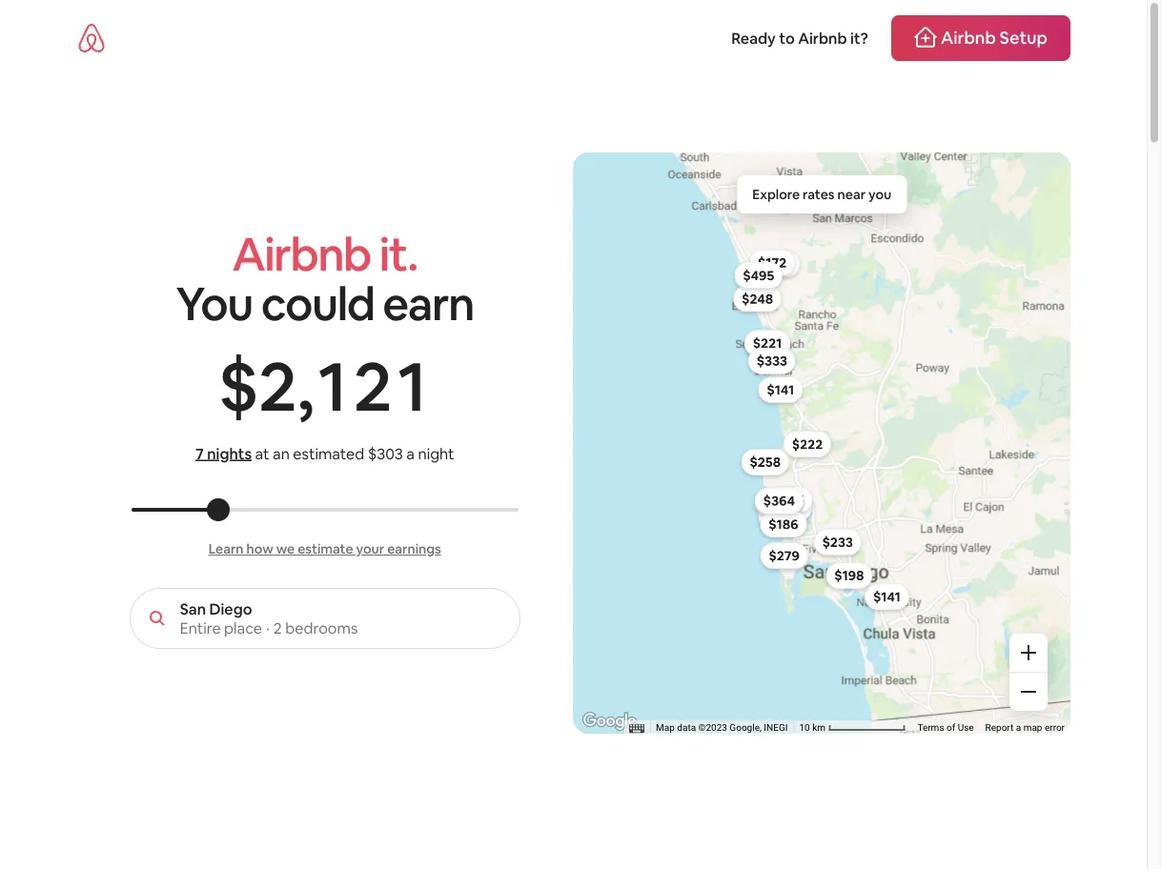 Task type: locate. For each thing, give the bounding box(es) containing it.
©2023
[[698, 722, 727, 734]]

$141 button right $198
[[865, 584, 909, 610]]

you
[[869, 186, 892, 203]]

$267 button
[[764, 495, 812, 521]]

1 vertical spatial $141
[[873, 588, 901, 606]]

0 horizontal spatial $141 button
[[758, 377, 803, 403]]

you
[[176, 274, 253, 334]]

$157 button
[[745, 331, 791, 357]]

error
[[1045, 722, 1065, 734]]

$333 button
[[748, 348, 796, 375]]

$267
[[773, 499, 804, 517]]

$141 right $198 button
[[873, 588, 901, 606]]

entire
[[180, 618, 221, 638]]

$186 button
[[760, 511, 807, 538]]

1 horizontal spatial $141
[[873, 588, 901, 606]]

terms of use
[[918, 722, 974, 734]]

0 horizontal spatial airbnb
[[232, 225, 371, 284]]

0 horizontal spatial $141
[[767, 381, 794, 399]]

airbnb homepage image
[[76, 23, 107, 53]]

7 nights button
[[195, 443, 252, 464]]

1
[[318, 341, 346, 430], [398, 341, 425, 430]]

10 km button
[[794, 721, 912, 735]]

None range field
[[131, 508, 518, 512]]

$495 button
[[734, 262, 783, 289]]

1 horizontal spatial 1
[[398, 341, 425, 430]]

$495
[[743, 267, 774, 284]]

report
[[985, 722, 1014, 734]]

$221 button
[[744, 330, 790, 357]]

1 vertical spatial a
[[1016, 722, 1021, 734]]

$221
[[753, 335, 782, 352]]

to
[[779, 28, 795, 48]]

2
[[258, 341, 295, 430], [353, 341, 390, 430], [273, 618, 282, 638]]

bedrooms
[[285, 618, 358, 638]]

ready to airbnb it?
[[731, 28, 869, 48]]

1 right , at the left
[[318, 341, 346, 430]]

7 nights at an estimated $303 a night
[[195, 444, 454, 463]]

a
[[407, 444, 415, 463], [1016, 722, 1021, 734]]

$303
[[368, 444, 403, 463]]

1 vertical spatial $141 button
[[865, 584, 909, 610]]

$389
[[767, 508, 798, 525]]

0 vertical spatial $141
[[767, 381, 794, 399]]

use
[[958, 722, 974, 734]]

$ 2 , 1 2 1
[[218, 341, 425, 430]]

learn
[[209, 541, 244, 558]]

$141 button
[[758, 377, 803, 403], [865, 584, 909, 610]]

$157
[[753, 335, 782, 353]]

it.
[[379, 225, 418, 284]]

0 vertical spatial $141 button
[[758, 377, 803, 403]]

$364
[[763, 492, 795, 510]]

$198
[[834, 567, 864, 585]]

zoom out image
[[1021, 685, 1036, 700]]

map data ©2023 google, inegi
[[656, 722, 788, 734]]

$141 button down "$333"
[[758, 377, 803, 403]]

at
[[255, 444, 269, 463]]

data
[[677, 722, 696, 734]]

10 km
[[799, 722, 828, 734]]

could
[[261, 274, 374, 334]]

nights
[[207, 444, 252, 463]]

airbnb
[[941, 27, 996, 49], [798, 28, 847, 48], [232, 225, 371, 284]]

place
[[224, 618, 262, 638]]

$255
[[774, 491, 804, 509]]

$
[[218, 341, 257, 430]]

map region
[[421, 0, 1153, 870]]

0 horizontal spatial 1
[[318, 341, 346, 430]]

$279
[[769, 548, 800, 565]]

$172
[[758, 254, 787, 271]]

$599
[[763, 494, 795, 511]]

,
[[297, 341, 312, 430]]

night
[[418, 444, 454, 463]]

we
[[276, 541, 295, 558]]

of
[[947, 722, 956, 734]]

airbnb setup link
[[891, 15, 1071, 61]]

map
[[1024, 722, 1043, 734]]

$248
[[742, 290, 773, 307]]

an
[[273, 444, 290, 463]]

2 right · at the bottom of page
[[273, 618, 282, 638]]

san diego entire place · 2 bedrooms
[[180, 599, 358, 638]]

1 up night
[[398, 341, 425, 430]]

a right '$303'
[[407, 444, 415, 463]]

$198 button
[[826, 563, 873, 589]]

google,
[[730, 722, 762, 734]]

$186
[[768, 516, 798, 533]]

$255 button
[[765, 487, 813, 513]]

explore rates near you button
[[737, 175, 907, 214]]

0 horizontal spatial a
[[407, 444, 415, 463]]

$279 button
[[760, 543, 808, 569]]

airbnb it.
[[232, 225, 418, 284]]

a left map
[[1016, 722, 1021, 734]]

$141 down "$333"
[[767, 381, 794, 399]]

ready
[[731, 28, 776, 48]]

2 horizontal spatial airbnb
[[941, 27, 996, 49]]



Task type: describe. For each thing, give the bounding box(es) containing it.
learn how we estimate your earnings button
[[209, 541, 441, 558]]

$599 button
[[754, 489, 803, 516]]

airbnb for airbnb it.
[[232, 225, 371, 284]]

$233
[[822, 534, 853, 551]]

$333
[[757, 353, 787, 370]]

$364 button
[[755, 488, 804, 514]]

·
[[266, 618, 270, 638]]

2 inside san diego entire place · 2 bedrooms
[[273, 618, 282, 638]]

$172 button
[[749, 249, 795, 276]]

learn how we estimate your earnings
[[209, 541, 441, 558]]

estimated
[[293, 444, 365, 463]]

1 1 from the left
[[318, 341, 346, 430]]

$141 inside button
[[767, 381, 794, 399]]

report a map error link
[[985, 722, 1065, 734]]

near
[[838, 186, 866, 203]]

rates
[[803, 186, 835, 203]]

$233 button
[[814, 529, 862, 556]]

km
[[812, 722, 826, 734]]

$389 button
[[758, 503, 807, 530]]

$258 button
[[741, 449, 789, 476]]

$221 $255 $267
[[753, 335, 804, 517]]

google image
[[578, 709, 641, 734]]

$150 button
[[754, 251, 800, 277]]

your
[[356, 541, 384, 558]]

explore
[[752, 186, 800, 203]]

map
[[656, 722, 675, 734]]

$141 inside $198 $141
[[873, 588, 901, 606]]

$198 $141
[[834, 567, 901, 606]]

0 vertical spatial a
[[407, 444, 415, 463]]

terms
[[918, 722, 944, 734]]

zoom in image
[[1021, 645, 1036, 661]]

airbnb setup
[[941, 27, 1048, 49]]

2 left , at the left
[[258, 341, 295, 430]]

$150
[[762, 255, 792, 273]]

10
[[799, 722, 810, 734]]

7
[[195, 444, 204, 463]]

1 horizontal spatial $141 button
[[865, 584, 909, 610]]

2 1 from the left
[[398, 341, 425, 430]]

estimate
[[298, 541, 353, 558]]

keyboard shortcuts image
[[629, 724, 645, 734]]

1 horizontal spatial a
[[1016, 722, 1021, 734]]

explore rates near you
[[752, 186, 892, 203]]

terms of use link
[[918, 722, 974, 734]]

2 right , at the left
[[353, 341, 390, 430]]

1 horizontal spatial airbnb
[[798, 28, 847, 48]]

inegi
[[764, 722, 788, 734]]

san
[[180, 599, 206, 619]]

$222 button
[[783, 431, 831, 458]]

earn
[[383, 274, 474, 334]]

$248 button
[[733, 285, 782, 312]]

airbnb for airbnb setup
[[941, 27, 996, 49]]

how
[[247, 541, 273, 558]]

diego
[[209, 599, 252, 619]]

$258
[[750, 454, 781, 471]]

setup
[[1000, 27, 1048, 49]]

you could earn
[[176, 274, 474, 334]]

report a map error
[[985, 722, 1065, 734]]

it?
[[850, 28, 869, 48]]

$222
[[792, 436, 823, 453]]



Task type: vqa. For each thing, say whether or not it's contained in the screenshot.
error
yes



